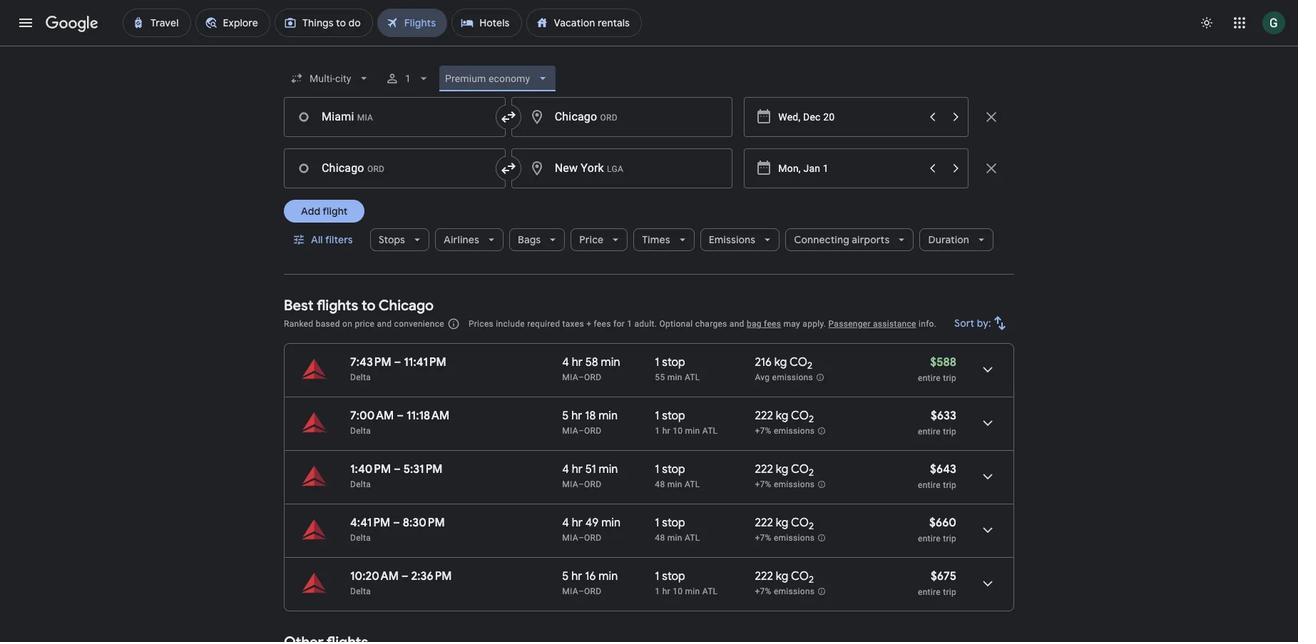 Task type: locate. For each thing, give the bounding box(es) containing it.
5 hr 18 min mia – ord
[[563, 409, 618, 436]]

delta inside 7:43 pm – 11:41 pm delta
[[350, 373, 371, 383]]

mia for 4 hr 58 min
[[563, 373, 579, 383]]

Arrival time: 2:36 PM. text field
[[411, 570, 452, 584]]

5 entire from the top
[[919, 587, 941, 597]]

None text field
[[284, 97, 506, 137], [511, 97, 733, 137], [284, 97, 506, 137], [511, 97, 733, 137]]

delta for 7:43 pm
[[350, 373, 371, 383]]

48 down total duration 4 hr 51 min. element
[[655, 480, 665, 490]]

total duration 5 hr 18 min. element
[[563, 409, 655, 425]]

delta inside 1:40 pm – 5:31 pm delta
[[350, 480, 371, 490]]

hr for 5 hr 18 min
[[572, 409, 583, 423]]

– left 5:31 pm
[[394, 462, 401, 477]]

1 mia from the top
[[563, 373, 579, 383]]

None text field
[[284, 148, 506, 188], [511, 148, 733, 188], [284, 148, 506, 188], [511, 148, 733, 188]]

1 +7% emissions from the top
[[755, 426, 815, 436]]

0 vertical spatial layover (1 of 1) is a 1 hr 10 min layover at hartsfield-jackson atlanta international airport in atlanta. element
[[655, 425, 748, 437]]

3 delta from the top
[[350, 480, 371, 490]]

1 vertical spatial swap origin and destination. image
[[500, 160, 517, 177]]

– inside 4:41 pm – 8:30 pm delta
[[393, 516, 400, 530]]

0 vertical spatial 4
[[563, 355, 569, 370]]

trip down '675 us dollars' text field
[[944, 587, 957, 597]]

2 stop from the top
[[663, 409, 686, 423]]

– right 7:43 pm
[[394, 355, 401, 370]]

1 stop flight. element for 5 hr 16 min
[[655, 570, 686, 586]]

1 entire from the top
[[919, 373, 941, 383]]

3 ord from the top
[[585, 480, 602, 490]]

2 10 from the top
[[673, 587, 683, 597]]

delta down 1:40 pm
[[350, 480, 371, 490]]

– inside 1:40 pm – 5:31 pm delta
[[394, 462, 401, 477]]

trip inside the "$588 entire trip"
[[944, 373, 957, 383]]

and left bag
[[730, 319, 745, 329]]

all filters
[[311, 233, 353, 246]]

delta down the 7:00 am
[[350, 426, 371, 436]]

times
[[643, 233, 671, 246]]

entire inside $643 entire trip
[[919, 480, 941, 490]]

hr inside 4 hr 58 min mia – ord
[[572, 355, 583, 370]]

2 ord from the top
[[585, 426, 602, 436]]

4 inside 4 hr 49 min mia – ord
[[563, 516, 569, 530]]

1 departure text field from the top
[[779, 98, 921, 136]]

4 entire from the top
[[919, 534, 941, 544]]

1 fees from the left
[[594, 319, 611, 329]]

4 +7% from the top
[[755, 587, 772, 597]]

0 horizontal spatial and
[[377, 319, 392, 329]]

stop for 5 hr 16 min
[[663, 570, 686, 584]]

–
[[394, 355, 401, 370], [579, 373, 585, 383], [397, 409, 404, 423], [579, 426, 585, 436], [394, 462, 401, 477], [579, 480, 585, 490], [393, 516, 400, 530], [579, 533, 585, 543], [402, 570, 409, 584], [579, 587, 585, 597]]

5 stop from the top
[[663, 570, 686, 584]]

7:00 am
[[350, 409, 394, 423]]

delta down 7:43 pm
[[350, 373, 371, 383]]

2 layover (1 of 1) is a 48 min layover at hartsfield-jackson atlanta international airport in atlanta. element from the top
[[655, 532, 748, 544]]

1 stop flight. element
[[655, 355, 686, 372], [655, 409, 686, 425], [655, 462, 686, 479], [655, 516, 686, 532], [655, 570, 686, 586]]

stop right total duration 4 hr 51 min. element
[[663, 462, 686, 477]]

co for $588
[[790, 355, 808, 370]]

Arrival time: 11:41 PM. text field
[[404, 355, 447, 370]]

leaves miami international airport at 10:20 am on wednesday, december 20 and arrives at o'hare international airport at 2:36 pm on wednesday, december 20. element
[[350, 570, 452, 584]]

2 48 from the top
[[655, 533, 665, 543]]

flight details. leaves miami international airport at 1:40 pm on wednesday, december 20 and arrives at o'hare international airport at 5:31 pm on wednesday, december 20. image
[[971, 460, 1006, 494]]

1 stop 48 min atl for 4 hr 49 min
[[655, 516, 701, 543]]

stops
[[379, 233, 405, 246]]

leaves miami international airport at 7:43 pm on wednesday, december 20 and arrives at o'hare international airport at 11:41 pm on wednesday, december 20. element
[[350, 355, 447, 370]]

entire down $643 text field
[[919, 480, 941, 490]]

min inside the 5 hr 18 min mia – ord
[[599, 409, 618, 423]]

10:20 am – 2:36 pm delta
[[350, 570, 452, 597]]

3 4 from the top
[[563, 516, 569, 530]]

entire down $633 "text field"
[[919, 427, 941, 437]]

delta down '10:20 am'
[[350, 587, 371, 597]]

mia down total duration 4 hr 49 min. element
[[563, 533, 579, 543]]

convenience
[[394, 319, 445, 329]]

bags button
[[510, 223, 565, 257]]

1 5 from the top
[[563, 409, 569, 423]]

1 horizontal spatial and
[[730, 319, 745, 329]]

2 +7% emissions from the top
[[755, 480, 815, 490]]

0 vertical spatial layover (1 of 1) is a 48 min layover at hartsfield-jackson atlanta international airport in atlanta. element
[[655, 479, 748, 490]]

+7% emissions for $633
[[755, 426, 815, 436]]

trip for $660
[[944, 534, 957, 544]]

co
[[790, 355, 808, 370], [791, 409, 809, 423], [791, 462, 809, 477], [791, 516, 809, 530], [791, 570, 809, 584]]

fees right bag
[[764, 319, 782, 329]]

0 vertical spatial 5
[[563, 409, 569, 423]]

1 1 stop flight. element from the top
[[655, 355, 686, 372]]

2 fees from the left
[[764, 319, 782, 329]]

1 ord from the top
[[585, 373, 602, 383]]

2 1 stop 48 min atl from the top
[[655, 516, 701, 543]]

58
[[586, 355, 599, 370]]

1 stop from the top
[[663, 355, 686, 370]]

hr inside 4 hr 51 min mia – ord
[[572, 462, 583, 477]]

5 left the 16 at the left bottom
[[563, 570, 569, 584]]

Arrival time: 5:31 PM. text field
[[404, 462, 443, 477]]

2 4 from the top
[[563, 462, 569, 477]]

2 layover (1 of 1) is a 1 hr 10 min layover at hartsfield-jackson atlanta international airport in atlanta. element from the top
[[655, 586, 748, 597]]

48 for 4 hr 49 min
[[655, 533, 665, 543]]

2 departure text field from the top
[[779, 149, 921, 188]]

Departure text field
[[779, 98, 921, 136], [779, 149, 921, 188]]

layover (1 of 1) is a 1 hr 10 min layover at hartsfield-jackson atlanta international airport in atlanta. element for 5 hr 16 min
[[655, 586, 748, 597]]

– down 'total duration 4 hr 58 min.' element
[[579, 373, 585, 383]]

+7% for 4 hr 49 min
[[755, 533, 772, 543]]

entire inside the "$588 entire trip"
[[919, 373, 941, 383]]

2 +7% from the top
[[755, 480, 772, 490]]

3 +7% emissions from the top
[[755, 533, 815, 543]]

min inside the 5 hr 16 min mia – ord
[[599, 570, 618, 584]]

1 vertical spatial layover (1 of 1) is a 48 min layover at hartsfield-jackson atlanta international airport in atlanta. element
[[655, 532, 748, 544]]

1 stop 1 hr 10 min atl
[[655, 409, 718, 436], [655, 570, 718, 597]]

1 inside popup button
[[406, 73, 411, 84]]

4 for 4 hr 49 min
[[563, 516, 569, 530]]

5 1 stop flight. element from the top
[[655, 570, 686, 586]]

2 mia from the top
[[563, 426, 579, 436]]

change appearance image
[[1190, 6, 1225, 40]]

4 stop from the top
[[663, 516, 686, 530]]

1 vertical spatial 4
[[563, 462, 569, 477]]

1 +7% from the top
[[755, 426, 772, 436]]

1 delta from the top
[[350, 373, 371, 383]]

4 left 51
[[563, 462, 569, 477]]

ord down 18
[[585, 426, 602, 436]]

1 stop flight. element for 4 hr 58 min
[[655, 355, 686, 372]]

– down total duration 4 hr 49 min. element
[[579, 533, 585, 543]]

5 trip from the top
[[944, 587, 957, 597]]

+
[[587, 319, 592, 329]]

$660
[[930, 516, 957, 530]]

0 vertical spatial departure text field
[[779, 98, 921, 136]]

3 222 from the top
[[755, 516, 774, 530]]

4 hr 49 min mia – ord
[[563, 516, 621, 543]]

entire down $588
[[919, 373, 941, 383]]

trip inside $633 entire trip
[[944, 427, 957, 437]]

ord inside 4 hr 51 min mia – ord
[[585, 480, 602, 490]]

4 trip from the top
[[944, 534, 957, 544]]

1 stop flight. element for 4 hr 51 min
[[655, 462, 686, 479]]

4 ord from the top
[[585, 533, 602, 543]]

ord down 51
[[585, 480, 602, 490]]

0 vertical spatial 48
[[655, 480, 665, 490]]

4 1 stop flight. element from the top
[[655, 516, 686, 532]]

1 4 from the top
[[563, 355, 569, 370]]

trip inside the $660 entire trip
[[944, 534, 957, 544]]

ord for 16
[[585, 587, 602, 597]]

3 1 stop flight. element from the top
[[655, 462, 686, 479]]

layover (1 of 1) is a 1 hr 10 min layover at hartsfield-jackson atlanta international airport in atlanta. element
[[655, 425, 748, 437], [655, 586, 748, 597]]

48 down total duration 4 hr 49 min. element
[[655, 533, 665, 543]]

0 vertical spatial 10
[[673, 426, 683, 436]]

4 +7% emissions from the top
[[755, 587, 815, 597]]

5 hr 16 min mia – ord
[[563, 570, 618, 597]]

ord down the 16 at the left bottom
[[585, 587, 602, 597]]

entire down '675 us dollars' text field
[[919, 587, 941, 597]]

trip for $675
[[944, 587, 957, 597]]

ord down "49"
[[585, 533, 602, 543]]

mia down 'total duration 4 hr 58 min.' element
[[563, 373, 579, 383]]

stop inside 1 stop 55 min atl
[[663, 355, 686, 370]]

– right 4:41 pm
[[393, 516, 400, 530]]

4 inside 4 hr 51 min mia – ord
[[563, 462, 569, 477]]

None search field
[[284, 61, 1015, 275]]

1 vertical spatial 48
[[655, 533, 665, 543]]

delta for 4:41 pm
[[350, 533, 371, 543]]

– left 2:36 pm
[[402, 570, 409, 584]]

ord inside 4 hr 58 min mia – ord
[[585, 373, 602, 383]]

1 222 kg co 2 from the top
[[755, 409, 814, 425]]

airports
[[852, 233, 890, 246]]

0 horizontal spatial fees
[[594, 319, 611, 329]]

1 layover (1 of 1) is a 1 hr 10 min layover at hartsfield-jackson atlanta international airport in atlanta. element from the top
[[655, 425, 748, 437]]

mia inside 4 hr 49 min mia – ord
[[563, 533, 579, 543]]

flight details. leaves miami international airport at 10:20 am on wednesday, december 20 and arrives at o'hare international airport at 2:36 pm on wednesday, december 20. image
[[971, 567, 1006, 601]]

– down total duration 4 hr 51 min. element
[[579, 480, 585, 490]]

5 mia from the top
[[563, 587, 579, 597]]

10 for 5 hr 16 min
[[673, 587, 683, 597]]

1 222 from the top
[[755, 409, 774, 423]]

trip down '$660' text field
[[944, 534, 957, 544]]

1 vertical spatial 10
[[673, 587, 683, 597]]

delta inside 10:20 am – 2:36 pm delta
[[350, 587, 371, 597]]

ord inside the 5 hr 18 min mia – ord
[[585, 426, 602, 436]]

stop for 4 hr 49 min
[[663, 516, 686, 530]]

and right price
[[377, 319, 392, 329]]

entire for $588
[[919, 373, 941, 383]]

loading results progress bar
[[0, 46, 1299, 49]]

ord
[[585, 373, 602, 383], [585, 426, 602, 436], [585, 480, 602, 490], [585, 533, 602, 543], [585, 587, 602, 597]]

delta inside 4:41 pm – 8:30 pm delta
[[350, 533, 371, 543]]

kg for $633
[[776, 409, 789, 423]]

1 vertical spatial layover (1 of 1) is a 1 hr 10 min layover at hartsfield-jackson atlanta international airport in atlanta. element
[[655, 586, 748, 597]]

+7% emissions for $643
[[755, 480, 815, 490]]

stop up 55 on the right of page
[[663, 355, 686, 370]]

2 1 stop flight. element from the top
[[655, 409, 686, 425]]

atl for 4 hr 58 min
[[685, 373, 701, 383]]

3 trip from the top
[[944, 480, 957, 490]]

2 5 from the top
[[563, 570, 569, 584]]

– down total duration 5 hr 18 min. element
[[579, 426, 585, 436]]

kg
[[775, 355, 788, 370], [776, 409, 789, 423], [776, 462, 789, 477], [776, 516, 789, 530], [776, 570, 789, 584]]

co for $660
[[791, 516, 809, 530]]

flight details. leaves miami international airport at 7:43 pm on wednesday, december 20 and arrives at o'hare international airport at 11:41 pm on wednesday, december 20. image
[[971, 353, 1006, 387]]

4 left "49"
[[563, 516, 569, 530]]

to
[[362, 297, 376, 315]]

4 delta from the top
[[350, 533, 371, 543]]

3 mia from the top
[[563, 480, 579, 490]]

5 left 18
[[563, 409, 569, 423]]

trip inside $675 entire trip
[[944, 587, 957, 597]]

1 inside 1 stop 55 min atl
[[655, 355, 660, 370]]

– left arrival time: 11:18 am. text field
[[397, 409, 404, 423]]

+7% emissions for $675
[[755, 587, 815, 597]]

+7% emissions for $660
[[755, 533, 815, 543]]

4
[[563, 355, 569, 370], [563, 462, 569, 477], [563, 516, 569, 530]]

1 1 stop 48 min atl from the top
[[655, 462, 701, 490]]

1 stop 55 min atl
[[655, 355, 701, 383]]

mia for 5 hr 16 min
[[563, 587, 579, 597]]

– inside 7:00 am – 11:18 am delta
[[397, 409, 404, 423]]

atl for 4 hr 49 min
[[685, 533, 701, 543]]

1 horizontal spatial fees
[[764, 319, 782, 329]]

co for $633
[[791, 409, 809, 423]]

hr for 4 hr 49 min
[[572, 516, 583, 530]]

atl
[[685, 373, 701, 383], [703, 426, 718, 436], [685, 480, 701, 490], [685, 533, 701, 543], [703, 587, 718, 597]]

avg
[[755, 373, 770, 383]]

hr inside 4 hr 49 min mia – ord
[[572, 516, 583, 530]]

1 stop flight. element for 5 hr 18 min
[[655, 409, 686, 425]]

layover (1 of 1) is a 48 min layover at hartsfield-jackson atlanta international airport in atlanta. element for 4 hr 49 min
[[655, 532, 748, 544]]

Departure time: 1:40 PM. text field
[[350, 462, 391, 477]]

4 inside 4 hr 58 min mia – ord
[[563, 355, 569, 370]]

5
[[563, 409, 569, 423], [563, 570, 569, 584]]

min inside 4 hr 49 min mia – ord
[[602, 516, 621, 530]]

mia inside 4 hr 51 min mia – ord
[[563, 480, 579, 490]]

co inside "216 kg co 2"
[[790, 355, 808, 370]]

ord inside 4 hr 49 min mia – ord
[[585, 533, 602, 543]]

3 +7% from the top
[[755, 533, 772, 543]]

1 48 from the top
[[655, 480, 665, 490]]

mia down total duration 5 hr 16 min. element
[[563, 587, 579, 597]]

mia inside 4 hr 58 min mia – ord
[[563, 373, 579, 383]]

2 for $633
[[809, 413, 814, 425]]

1 vertical spatial 5
[[563, 570, 569, 584]]

1 layover (1 of 1) is a 48 min layover at hartsfield-jackson atlanta international airport in atlanta. element from the top
[[655, 479, 748, 490]]

leaves miami international airport at 4:41 pm on wednesday, december 20 and arrives at o'hare international airport at 8:30 pm on wednesday, december 20. element
[[350, 516, 445, 530]]

stop right total duration 5 hr 16 min. element
[[663, 570, 686, 584]]

fees right + at the left of the page
[[594, 319, 611, 329]]

1 vertical spatial departure text field
[[779, 149, 921, 188]]

Departure time: 7:00 AM. text field
[[350, 409, 394, 423]]

trip down $633 "text field"
[[944, 427, 957, 437]]

entire inside $675 entire trip
[[919, 587, 941, 597]]

trip for $588
[[944, 373, 957, 383]]

2 for $675
[[809, 574, 814, 586]]

stop
[[663, 355, 686, 370], [663, 409, 686, 423], [663, 462, 686, 477], [663, 516, 686, 530], [663, 570, 686, 584]]

5 ord from the top
[[585, 587, 602, 597]]

layover (1 of 1) is a 48 min layover at hartsfield-jackson atlanta international airport in atlanta. element
[[655, 479, 748, 490], [655, 532, 748, 544]]

mia inside the 5 hr 18 min mia – ord
[[563, 426, 579, 436]]

1 vertical spatial 1 stop 48 min atl
[[655, 516, 701, 543]]

remove flight from chicago to new york on mon, jan 1 image
[[983, 160, 1001, 177]]

for
[[614, 319, 625, 329]]

0 vertical spatial 1 stop 48 min atl
[[655, 462, 701, 490]]

222
[[755, 409, 774, 423], [755, 462, 774, 477], [755, 516, 774, 530], [755, 570, 774, 584]]

$588 entire trip
[[919, 355, 957, 383]]

$675 entire trip
[[919, 570, 957, 597]]

mia down total duration 5 hr 18 min. element
[[563, 426, 579, 436]]

2 delta from the top
[[350, 426, 371, 436]]

Arrival time: 8:30 PM. text field
[[403, 516, 445, 530]]

swap origin and destination. image
[[500, 108, 517, 126], [500, 160, 517, 177]]

stop for 4 hr 58 min
[[663, 355, 686, 370]]

kg inside "216 kg co 2"
[[775, 355, 788, 370]]

5 inside the 5 hr 16 min mia – ord
[[563, 570, 569, 584]]

add
[[301, 205, 321, 218]]

10
[[673, 426, 683, 436], [673, 587, 683, 597]]

$660 entire trip
[[919, 516, 957, 544]]

flight details. leaves miami international airport at 7:00 am on wednesday, december 20 and arrives at o'hare international airport at 11:18 am on wednesday, december 20. image
[[971, 406, 1006, 440]]

bags
[[518, 233, 541, 246]]

entire down '$660' text field
[[919, 534, 941, 544]]

2 1 stop 1 hr 10 min atl from the top
[[655, 570, 718, 597]]

2 222 from the top
[[755, 462, 774, 477]]

1 stop 1 hr 10 min atl for 5 hr 16 min
[[655, 570, 718, 597]]

– down total duration 5 hr 16 min. element
[[579, 587, 585, 597]]

1 swap origin and destination. image from the top
[[500, 108, 517, 126]]

avg emissions
[[755, 373, 814, 383]]

4 mia from the top
[[563, 533, 579, 543]]

bag fees button
[[747, 319, 782, 329]]

5 delta from the top
[[350, 587, 371, 597]]

mia down total duration 4 hr 51 min. element
[[563, 480, 579, 490]]

hr inside the 5 hr 18 min mia – ord
[[572, 409, 583, 423]]

3 entire from the top
[[919, 480, 941, 490]]

4 222 kg co 2 from the top
[[755, 570, 814, 586]]

Departure time: 7:43 PM. text field
[[350, 355, 392, 370]]

trip
[[944, 373, 957, 383], [944, 427, 957, 437], [944, 480, 957, 490], [944, 534, 957, 544], [944, 587, 957, 597]]

None field
[[284, 66, 377, 91], [440, 66, 556, 91], [284, 66, 377, 91], [440, 66, 556, 91]]

3 stop from the top
[[663, 462, 686, 477]]

1 10 from the top
[[673, 426, 683, 436]]

best
[[284, 297, 314, 315]]

1 1 stop 1 hr 10 min atl from the top
[[655, 409, 718, 436]]

min inside 1 stop 55 min atl
[[668, 373, 683, 383]]

– inside 4 hr 51 min mia – ord
[[579, 480, 585, 490]]

– inside the 5 hr 16 min mia – ord
[[579, 587, 585, 597]]

flight
[[323, 205, 348, 218]]

+7%
[[755, 426, 772, 436], [755, 480, 772, 490], [755, 533, 772, 543], [755, 587, 772, 597]]

emissions for $643
[[774, 480, 815, 490]]

taxes
[[563, 319, 584, 329]]

4 left 58
[[563, 355, 569, 370]]

best flights to chicago
[[284, 297, 434, 315]]

$633
[[931, 409, 957, 423]]

660 US dollars text field
[[930, 516, 957, 530]]

1 trip from the top
[[944, 373, 957, 383]]

– inside 4 hr 58 min mia – ord
[[579, 373, 585, 383]]

1:40 pm
[[350, 462, 391, 477]]

airlines
[[444, 233, 480, 246]]

min
[[601, 355, 621, 370], [668, 373, 683, 383], [599, 409, 618, 423], [686, 426, 700, 436], [599, 462, 618, 477], [668, 480, 683, 490], [602, 516, 621, 530], [668, 533, 683, 543], [599, 570, 618, 584], [686, 587, 700, 597]]

1 stop flight. element for 4 hr 49 min
[[655, 516, 686, 532]]

sort by:
[[955, 317, 992, 330]]

stop down 55 on the right of page
[[663, 409, 686, 423]]

hr inside the 5 hr 16 min mia – ord
[[572, 570, 583, 584]]

2 swap origin and destination. image from the top
[[500, 160, 517, 177]]

and
[[377, 319, 392, 329], [730, 319, 745, 329]]

2 inside "216 kg co 2"
[[808, 360, 813, 372]]

2 222 kg co 2 from the top
[[755, 462, 814, 479]]

0 vertical spatial swap origin and destination. image
[[500, 108, 517, 126]]

$588
[[931, 355, 957, 370]]

min inside 4 hr 51 min mia – ord
[[599, 462, 618, 477]]

0 vertical spatial 1 stop 1 hr 10 min atl
[[655, 409, 718, 436]]

48 for 4 hr 51 min
[[655, 480, 665, 490]]

222 kg co 2
[[755, 409, 814, 425], [755, 462, 814, 479], [755, 516, 814, 533], [755, 570, 814, 586]]

mia inside the 5 hr 16 min mia – ord
[[563, 587, 579, 597]]

2 vertical spatial 4
[[563, 516, 569, 530]]

mia
[[563, 373, 579, 383], [563, 426, 579, 436], [563, 480, 579, 490], [563, 533, 579, 543], [563, 587, 579, 597]]

2 and from the left
[[730, 319, 745, 329]]

trip for $633
[[944, 427, 957, 437]]

atl inside 1 stop 55 min atl
[[685, 373, 701, 383]]

entire inside the $660 entire trip
[[919, 534, 941, 544]]

delta inside 7:00 am – 11:18 am delta
[[350, 426, 371, 436]]

entire
[[919, 373, 941, 383], [919, 427, 941, 437], [919, 480, 941, 490], [919, 534, 941, 544], [919, 587, 941, 597]]

trip down $588
[[944, 373, 957, 383]]

48
[[655, 480, 665, 490], [655, 533, 665, 543]]

4 222 from the top
[[755, 570, 774, 584]]

entire inside $633 entire trip
[[919, 427, 941, 437]]

delta down the departure time: 4:41 pm. "text box"
[[350, 533, 371, 543]]

+7% emissions
[[755, 426, 815, 436], [755, 480, 815, 490], [755, 533, 815, 543], [755, 587, 815, 597]]

kg for $675
[[776, 570, 789, 584]]

charges
[[696, 319, 728, 329]]

ord down 58
[[585, 373, 602, 383]]

trip down $643 text field
[[944, 480, 957, 490]]

2 entire from the top
[[919, 427, 941, 437]]

departure text field for remove flight from chicago to new york on mon, jan 1 image
[[779, 149, 921, 188]]

trip inside $643 entire trip
[[944, 480, 957, 490]]

216
[[755, 355, 772, 370]]

5 inside the 5 hr 18 min mia – ord
[[563, 409, 569, 423]]

51
[[586, 462, 596, 477]]

delta
[[350, 373, 371, 383], [350, 426, 371, 436], [350, 480, 371, 490], [350, 533, 371, 543], [350, 587, 371, 597]]

stop right total duration 4 hr 49 min. element
[[663, 516, 686, 530]]

3 222 kg co 2 from the top
[[755, 516, 814, 533]]

1 vertical spatial 1 stop 1 hr 10 min atl
[[655, 570, 718, 597]]

2 trip from the top
[[944, 427, 957, 437]]

ord inside the 5 hr 16 min mia – ord
[[585, 587, 602, 597]]



Task type: describe. For each thing, give the bounding box(es) containing it.
passenger
[[829, 319, 871, 329]]

prices include required taxes + fees for 1 adult. optional charges and bag fees may apply. passenger assistance
[[469, 319, 917, 329]]

+7% for 5 hr 16 min
[[755, 587, 772, 597]]

add flight button
[[284, 200, 365, 223]]

swap origin and destination. image for remove flight from chicago to new york on mon, jan 1 image
[[500, 160, 517, 177]]

675 US dollars text field
[[931, 570, 957, 584]]

55
[[655, 373, 665, 383]]

departure text field for remove flight from miami to chicago on wed, dec 20 'image'
[[779, 98, 921, 136]]

stop for 4 hr 51 min
[[663, 462, 686, 477]]

airlines button
[[435, 223, 504, 257]]

2 for $588
[[808, 360, 813, 372]]

+7% for 5 hr 18 min
[[755, 426, 772, 436]]

delta for 1:40 pm
[[350, 480, 371, 490]]

entire for $643
[[919, 480, 941, 490]]

4 hr 51 min mia – ord
[[563, 462, 618, 490]]

kg for $660
[[776, 516, 789, 530]]

stops button
[[370, 223, 430, 257]]

1 stop 48 min atl for 4 hr 51 min
[[655, 462, 701, 490]]

none search field containing add flight
[[284, 61, 1015, 275]]

may
[[784, 319, 801, 329]]

price
[[580, 233, 604, 246]]

emissions for $660
[[774, 533, 815, 543]]

4:41 pm
[[350, 516, 391, 530]]

ranked based on price and convenience
[[284, 319, 445, 329]]

+7% for 4 hr 51 min
[[755, 480, 772, 490]]

$643 entire trip
[[919, 462, 957, 490]]

all filters button
[[284, 223, 364, 257]]

222 for 4 hr 49 min
[[755, 516, 774, 530]]

4 for 4 hr 51 min
[[563, 462, 569, 477]]

8:30 pm
[[403, 516, 445, 530]]

atl for 4 hr 51 min
[[685, 480, 701, 490]]

trip for $643
[[944, 480, 957, 490]]

kg for $643
[[776, 462, 789, 477]]

sort
[[955, 317, 975, 330]]

kg for $588
[[775, 355, 788, 370]]

co for $675
[[791, 570, 809, 584]]

main menu image
[[17, 14, 34, 31]]

emissions for $588
[[773, 373, 814, 383]]

optional
[[660, 319, 693, 329]]

delta for 7:00 am
[[350, 426, 371, 436]]

swap origin and destination. image for remove flight from miami to chicago on wed, dec 20 'image'
[[500, 108, 517, 126]]

flights
[[317, 297, 359, 315]]

– inside 7:43 pm – 11:41 pm delta
[[394, 355, 401, 370]]

1:40 pm – 5:31 pm delta
[[350, 462, 443, 490]]

mia for 4 hr 51 min
[[563, 480, 579, 490]]

11:18 am
[[407, 409, 450, 423]]

chicago
[[379, 297, 434, 315]]

Arrival time: 11:18 AM. text field
[[407, 409, 450, 423]]

7:43 pm
[[350, 355, 392, 370]]

– inside 4 hr 49 min mia – ord
[[579, 533, 585, 543]]

1 stop 1 hr 10 min atl for 5 hr 18 min
[[655, 409, 718, 436]]

ord for 49
[[585, 533, 602, 543]]

Departure time: 4:41 PM. text field
[[350, 516, 391, 530]]

on
[[343, 319, 353, 329]]

222 for 5 hr 16 min
[[755, 570, 774, 584]]

mia for 5 hr 18 min
[[563, 426, 579, 436]]

min inside 4 hr 58 min mia – ord
[[601, 355, 621, 370]]

11:41 pm
[[404, 355, 447, 370]]

delta for 10:20 am
[[350, 587, 371, 597]]

10:20 am
[[350, 570, 399, 584]]

price
[[355, 319, 375, 329]]

required
[[528, 319, 560, 329]]

$643
[[931, 462, 957, 477]]

mia for 4 hr 49 min
[[563, 533, 579, 543]]

2:36 pm
[[411, 570, 452, 584]]

$675
[[931, 570, 957, 584]]

4 hr 58 min mia – ord
[[563, 355, 621, 383]]

sort by: button
[[949, 306, 1015, 340]]

times button
[[634, 223, 695, 257]]

222 for 5 hr 18 min
[[755, 409, 774, 423]]

bag
[[747, 319, 762, 329]]

co for $643
[[791, 462, 809, 477]]

49
[[586, 516, 599, 530]]

total duration 5 hr 16 min. element
[[563, 570, 655, 586]]

include
[[496, 319, 525, 329]]

layover (1 of 1) is a 48 min layover at hartsfield-jackson atlanta international airport in atlanta. element for 4 hr 51 min
[[655, 479, 748, 490]]

5:31 pm
[[404, 462, 443, 477]]

7:43 pm – 11:41 pm delta
[[350, 355, 447, 383]]

Departure time: 10:20 AM. text field
[[350, 570, 399, 584]]

222 for 4 hr 51 min
[[755, 462, 774, 477]]

total duration 4 hr 49 min. element
[[563, 516, 655, 532]]

hr for 4 hr 51 min
[[572, 462, 583, 477]]

remove flight from miami to chicago on wed, dec 20 image
[[983, 108, 1001, 126]]

$633 entire trip
[[919, 409, 957, 437]]

5 for 5 hr 16 min
[[563, 570, 569, 584]]

learn more about ranking image
[[447, 318, 460, 330]]

all
[[311, 233, 323, 246]]

best flights to chicago main content
[[284, 286, 1015, 642]]

643 US dollars text field
[[931, 462, 957, 477]]

222 kg co 2 for $643
[[755, 462, 814, 479]]

entire for $675
[[919, 587, 941, 597]]

emissions button
[[701, 223, 780, 257]]

4:41 pm – 8:30 pm delta
[[350, 516, 445, 543]]

connecting airports
[[794, 233, 890, 246]]

5 for 5 hr 18 min
[[563, 409, 569, 423]]

222 kg co 2 for $660
[[755, 516, 814, 533]]

total duration 4 hr 51 min. element
[[563, 462, 655, 479]]

222 kg co 2 for $675
[[755, 570, 814, 586]]

1 button
[[380, 61, 437, 96]]

layover (1 of 1) is a 55 min layover at hartsfield-jackson atlanta international airport in atlanta. element
[[655, 372, 748, 383]]

connecting
[[794, 233, 850, 246]]

216 kg co 2
[[755, 355, 813, 372]]

leaves miami international airport at 7:00 am on wednesday, december 20 and arrives at o'hare international airport at 11:18 am on wednesday, december 20. element
[[350, 409, 450, 423]]

– inside the 5 hr 18 min mia – ord
[[579, 426, 585, 436]]

18
[[585, 409, 596, 423]]

filters
[[325, 233, 353, 246]]

hr for 5 hr 16 min
[[572, 570, 583, 584]]

1 and from the left
[[377, 319, 392, 329]]

add flight
[[301, 205, 348, 218]]

leaves miami international airport at 1:40 pm on wednesday, december 20 and arrives at o'hare international airport at 5:31 pm on wednesday, december 20. element
[[350, 462, 443, 477]]

adult.
[[635, 319, 657, 329]]

prices
[[469, 319, 494, 329]]

7:00 am – 11:18 am delta
[[350, 409, 450, 436]]

flight details. leaves miami international airport at 4:41 pm on wednesday, december 20 and arrives at o'hare international airport at 8:30 pm on wednesday, december 20. image
[[971, 513, 1006, 547]]

price button
[[571, 223, 628, 257]]

apply.
[[803, 319, 827, 329]]

by:
[[978, 317, 992, 330]]

stop for 5 hr 18 min
[[663, 409, 686, 423]]

emissions
[[709, 233, 756, 246]]

layover (1 of 1) is a 1 hr 10 min layover at hartsfield-jackson atlanta international airport in atlanta. element for 5 hr 18 min
[[655, 425, 748, 437]]

10 for 5 hr 18 min
[[673, 426, 683, 436]]

ord for 58
[[585, 373, 602, 383]]

– inside 10:20 am – 2:36 pm delta
[[402, 570, 409, 584]]

2 for $643
[[809, 467, 814, 479]]

total duration 4 hr 58 min. element
[[563, 355, 655, 372]]

duration
[[929, 233, 970, 246]]

ranked
[[284, 319, 314, 329]]

based
[[316, 319, 340, 329]]

2 for $660
[[809, 520, 814, 533]]

duration button
[[920, 223, 994, 257]]

ord for 18
[[585, 426, 602, 436]]

588 US dollars text field
[[931, 355, 957, 370]]

222 kg co 2 for $633
[[755, 409, 814, 425]]

hr for 4 hr 58 min
[[572, 355, 583, 370]]

633 US dollars text field
[[931, 409, 957, 423]]

emissions for $633
[[774, 426, 815, 436]]

entire for $633
[[919, 427, 941, 437]]

4 for 4 hr 58 min
[[563, 355, 569, 370]]

entire for $660
[[919, 534, 941, 544]]

ord for 51
[[585, 480, 602, 490]]

16
[[585, 570, 596, 584]]

connecting airports button
[[786, 223, 915, 257]]

emissions for $675
[[774, 587, 815, 597]]

assistance
[[874, 319, 917, 329]]

passenger assistance button
[[829, 319, 917, 329]]



Task type: vqa. For each thing, say whether or not it's contained in the screenshot.
ft
no



